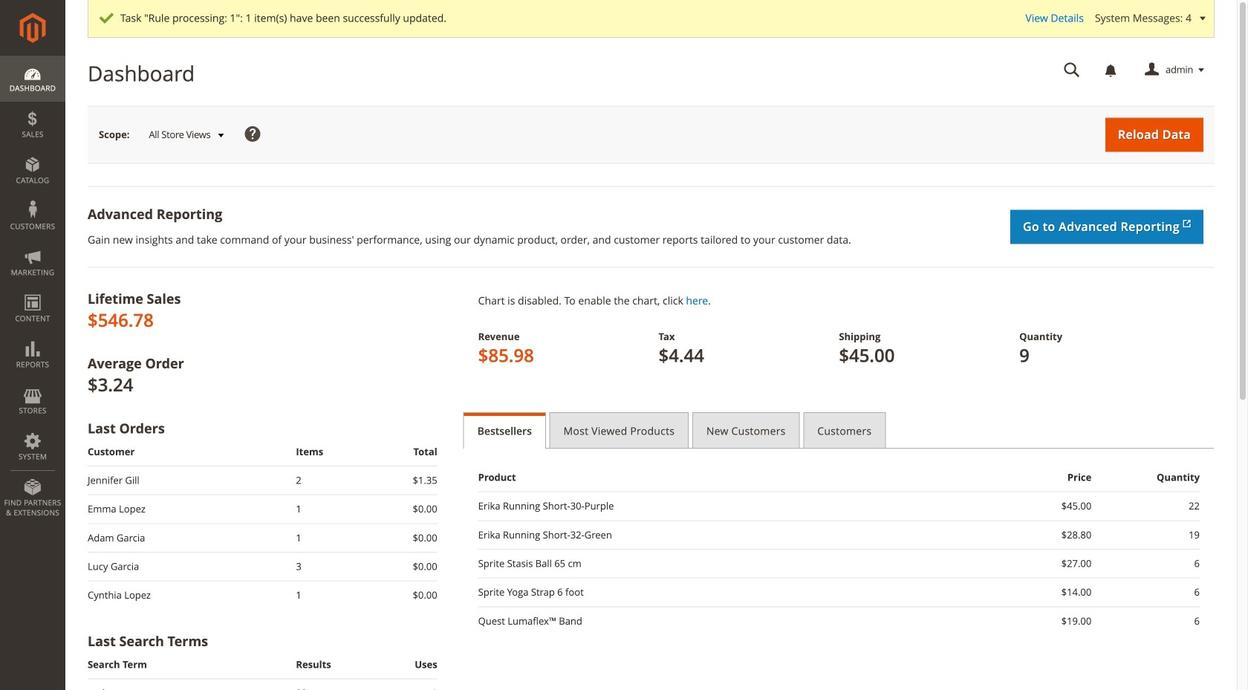 Task type: locate. For each thing, give the bounding box(es) containing it.
menu bar
[[0, 56, 65, 525]]

None text field
[[1054, 57, 1091, 83]]

magento admin panel image
[[20, 13, 46, 43]]

tab list
[[463, 412, 1215, 449]]



